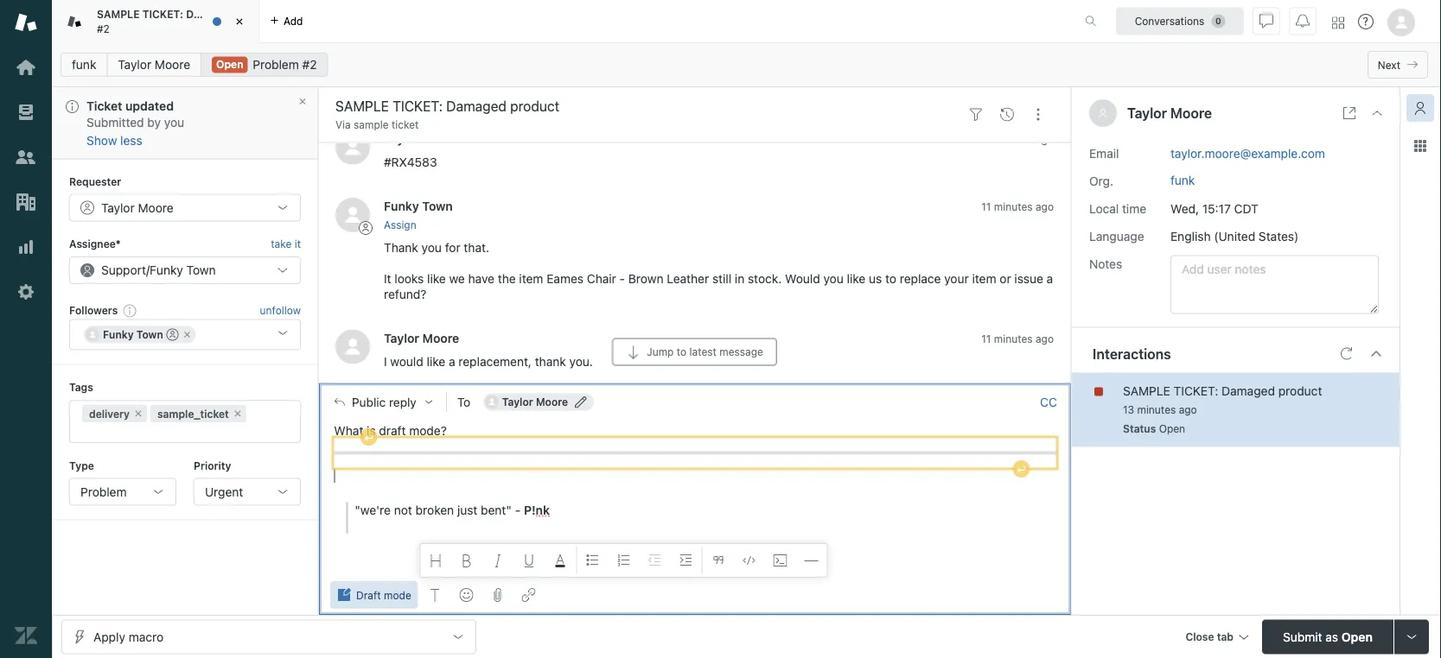 Task type: vqa. For each thing, say whether or not it's contained in the screenshot.
ninth Today 14:03 from the top
no



Task type: locate. For each thing, give the bounding box(es) containing it.
taylor moore link up updated
[[107, 53, 201, 77]]

a
[[1047, 271, 1053, 286], [449, 355, 455, 369]]

Add user notes text field
[[1171, 256, 1379, 314]]

remove image right sample_ticket on the left of the page
[[232, 409, 243, 419]]

0 vertical spatial funk link
[[61, 53, 108, 77]]

ticket:
[[142, 8, 183, 20], [1174, 384, 1218, 398]]

open down 13 minutes ago text field
[[1159, 423, 1185, 435]]

add button
[[259, 0, 313, 42]]

taylor.moore@example.com image
[[485, 396, 499, 409]]

1 vertical spatial ticket:
[[1174, 384, 1218, 398]]

0 vertical spatial funk
[[72, 57, 96, 72]]

taylor moore down requester
[[101, 201, 173, 215]]

0 horizontal spatial product
[[237, 8, 277, 20]]

1 vertical spatial close image
[[1370, 106, 1384, 120]]

urgent
[[205, 485, 243, 499]]

moore up support / funky town
[[138, 201, 173, 215]]

0 horizontal spatial problem
[[80, 485, 127, 499]]

admin image
[[15, 281, 37, 303]]

sample inside the sample ticket: damaged product #2
[[97, 8, 140, 20]]

0 horizontal spatial ticket:
[[142, 8, 183, 20]]

you right by
[[164, 115, 184, 130]]

0 vertical spatial you
[[164, 115, 184, 130]]

0 vertical spatial to
[[885, 271, 896, 286]]

funky town option
[[84, 326, 196, 344]]

1 vertical spatial taylor moore link
[[384, 132, 459, 146]]

0 horizontal spatial item
[[519, 271, 543, 286]]

funky for funky town assign
[[384, 199, 419, 214]]

0 horizontal spatial to
[[677, 346, 687, 358]]

taylor down requester
[[101, 201, 135, 215]]

updated
[[125, 99, 174, 113]]

like for it looks like we have the item
[[427, 271, 446, 286]]

1 vertical spatial you
[[422, 240, 442, 255]]

0 horizontal spatial town
[[136, 329, 163, 341]]

to right us
[[885, 271, 896, 286]]

13
[[1123, 404, 1134, 416]]

moore down the sample ticket: damaged product #2
[[155, 57, 190, 72]]

1 horizontal spatial funk link
[[1171, 173, 1195, 187]]

11 minutes ago
[[981, 201, 1054, 213], [981, 333, 1054, 345]]

- right chair
[[620, 271, 625, 286]]

1 vertical spatial to
[[677, 346, 687, 358]]

avatar image
[[335, 130, 370, 165], [335, 198, 370, 233], [335, 330, 370, 364]]

taylor right taylor.moore@example.com image
[[502, 397, 533, 409]]

damaged inside the sample ticket: damaged product #2
[[186, 8, 234, 20]]

zendesk products image
[[1332, 17, 1344, 29]]

problem inside popup button
[[80, 485, 127, 499]]

ticket updated submitted by you show less
[[86, 99, 184, 147]]

1 vertical spatial remove image
[[232, 409, 243, 419]]

what
[[334, 424, 363, 438]]

0 horizontal spatial open
[[216, 58, 243, 70]]

taylor inside requester element
[[101, 201, 135, 215]]

moore inside requester element
[[138, 201, 173, 215]]

funky inside assignee* element
[[150, 263, 183, 278]]

ago left local in the top of the page
[[1036, 201, 1054, 213]]

ticket: inside sample ticket: damaged product 13 minutes ago status open
[[1174, 384, 1218, 398]]

taylor moore up would
[[384, 331, 459, 345]]

-
[[620, 271, 625, 286], [515, 503, 521, 518]]

ago right the 13
[[1179, 404, 1197, 416]]

1 vertical spatial damaged
[[1222, 384, 1275, 398]]

1 vertical spatial #2
[[302, 57, 317, 72]]

mode
[[384, 590, 411, 602]]

problem inside secondary element
[[253, 57, 299, 72]]

1 vertical spatial product
[[1278, 384, 1322, 398]]

funk up ticket
[[72, 57, 96, 72]]

0 horizontal spatial damaged
[[186, 8, 234, 20]]

apply
[[93, 630, 125, 644]]

0 horizontal spatial sample
[[97, 8, 140, 20]]

add attachment image
[[491, 589, 505, 603]]

- left p!nk
[[515, 503, 521, 518]]

town up thank you for that.
[[422, 199, 453, 214]]

funky right funkytownclown1@gmail.com icon
[[103, 329, 134, 341]]

thank you for that.
[[384, 240, 489, 255]]

product inside sample ticket: damaged product 13 minutes ago status open
[[1278, 384, 1322, 398]]

0 vertical spatial close image
[[231, 13, 248, 30]]

sample inside sample ticket: damaged product 13 minutes ago status open
[[1123, 384, 1170, 398]]

1 vertical spatial open
[[1159, 423, 1185, 435]]

taylor moore link up would
[[384, 331, 459, 345]]

0 horizontal spatial #2
[[97, 22, 110, 35]]

edit user image
[[575, 397, 587, 409]]

that.
[[464, 240, 489, 255]]

zendesk image
[[15, 625, 37, 648]]

funky inside option
[[103, 329, 134, 341]]

item left or
[[972, 271, 996, 286]]

0 horizontal spatial funk link
[[61, 53, 108, 77]]

taylor
[[118, 57, 151, 72], [1127, 105, 1167, 121], [384, 132, 419, 146], [101, 201, 135, 215], [384, 331, 419, 345], [502, 397, 533, 409]]

numbered list (cmd shift 7) image
[[617, 554, 631, 568]]

replacement,
[[458, 355, 532, 369]]

0 vertical spatial ticket:
[[142, 8, 183, 20]]

1 vertical spatial avatar image
[[335, 198, 370, 233]]

thank
[[535, 355, 566, 369]]

0 vertical spatial open
[[216, 58, 243, 70]]

like inside eames chair - brown leather still in stock. would you like us to replace your item or issue a refund?
[[847, 271, 866, 286]]

taylor moore
[[118, 57, 190, 72], [1127, 105, 1212, 121], [384, 132, 459, 146], [101, 201, 173, 215], [384, 331, 459, 345], [502, 397, 568, 409]]

close image
[[231, 13, 248, 30], [1370, 106, 1384, 120]]

avatar image left i
[[335, 330, 370, 364]]

insert emojis image
[[460, 589, 474, 603]]

1 horizontal spatial ticket:
[[1174, 384, 1218, 398]]

2 item from the left
[[972, 271, 996, 286]]

0 vertical spatial funky
[[384, 199, 419, 214]]

2 horizontal spatial town
[[422, 199, 453, 214]]

alert
[[52, 87, 318, 159]]

problem down type
[[80, 485, 127, 499]]

item
[[519, 271, 543, 286], [972, 271, 996, 286]]

1 horizontal spatial sample
[[1123, 384, 1170, 398]]

problem for problem
[[80, 485, 127, 499]]

0 vertical spatial 11 minutes ago
[[981, 201, 1054, 213]]

close
[[1186, 632, 1214, 644]]

1 horizontal spatial you
[[422, 240, 442, 255]]

have
[[468, 271, 494, 286]]

the
[[498, 271, 516, 286]]

1 horizontal spatial town
[[186, 263, 216, 278]]

1 horizontal spatial problem
[[253, 57, 299, 72]]

for
[[445, 240, 460, 255]]

minutes up status at the bottom of page
[[1137, 404, 1176, 416]]

close image right view more details icon
[[1370, 106, 1384, 120]]

remove image right user is an agent 'icon'
[[182, 330, 193, 340]]

you inside ticket updated submitted by you show less
[[164, 115, 184, 130]]

product
[[237, 8, 277, 20], [1278, 384, 1322, 398]]

user image
[[1100, 109, 1107, 118]]

funky town link
[[384, 199, 453, 214]]

1 vertical spatial sample
[[1123, 384, 1170, 398]]

funk for funk link inside secondary element
[[72, 57, 96, 72]]

moore up taylor.moore@example.com
[[1170, 105, 1212, 121]]

1 vertical spatial a
[[449, 355, 455, 369]]

latest
[[689, 346, 717, 358]]

remove image
[[182, 330, 193, 340], [232, 409, 243, 419]]

bulleted list (cmd shift 8) image
[[586, 554, 600, 568]]

or
[[1000, 271, 1011, 286]]

2 11 minutes ago from the top
[[981, 333, 1054, 345]]

0 vertical spatial avatar image
[[335, 130, 370, 165]]

11 minutes ago down issue
[[981, 333, 1054, 345]]

0 vertical spatial 11
[[981, 201, 991, 213]]

cc button
[[1040, 395, 1057, 410]]

0 vertical spatial damaged
[[186, 8, 234, 20]]

1 horizontal spatial close image
[[1370, 106, 1384, 120]]

funk link
[[61, 53, 108, 77], [1171, 173, 1195, 187]]

you right would
[[823, 271, 844, 286]]

0 horizontal spatial you
[[164, 115, 184, 130]]

Public reply composer Draft mode text field
[[327, 421, 1063, 534]]

taylor inside secondary element
[[118, 57, 151, 72]]

11 minutes ago text field down issue
[[981, 333, 1054, 345]]

by
[[147, 115, 161, 130]]

it looks like we have the item
[[384, 271, 547, 286]]

0 horizontal spatial -
[[515, 503, 521, 518]]

moore inside taylor moore link
[[155, 57, 190, 72]]

to right jump
[[677, 346, 687, 358]]

2 vertical spatial taylor moore link
[[384, 331, 459, 345]]

1 horizontal spatial to
[[885, 271, 896, 286]]

town inside funky town assign
[[422, 199, 453, 214]]

- inside eames chair - brown leather still in stock. would you like us to replace your item or issue a refund?
[[620, 271, 625, 286]]

1 horizontal spatial a
[[1047, 271, 1053, 286]]

taylor moore up updated
[[118, 57, 190, 72]]

open right as
[[1342, 630, 1373, 644]]

moore
[[155, 57, 190, 72], [1170, 105, 1212, 121], [422, 132, 459, 146], [138, 201, 173, 215], [422, 331, 459, 345], [536, 397, 568, 409]]

local
[[1089, 201, 1119, 216]]

underline (cmd u) image
[[523, 554, 537, 568]]

town for funky town assign
[[422, 199, 453, 214]]

organizations image
[[15, 191, 37, 214]]

conversations button
[[1116, 7, 1244, 35]]

0 horizontal spatial funk
[[72, 57, 96, 72]]

interactions
[[1093, 346, 1171, 362]]

2 horizontal spatial funky
[[384, 199, 419, 214]]

0 vertical spatial problem
[[253, 57, 299, 72]]

1 vertical spatial funky
[[150, 263, 183, 278]]

format text image
[[429, 589, 442, 603]]

1 horizontal spatial product
[[1278, 384, 1322, 398]]

1 vertical spatial -
[[515, 503, 521, 518]]

15:17
[[1202, 201, 1231, 216]]

via sample ticket
[[335, 119, 419, 131]]

0 vertical spatial remove image
[[182, 330, 193, 340]]

tab
[[1217, 632, 1234, 644]]

avatar image left ticket
[[335, 130, 370, 165]]

product for sample ticket: damaged product 13 minutes ago status open
[[1278, 384, 1322, 398]]

12 minutes ago
[[980, 133, 1054, 145]]

close image left add 'dropdown button' at the left top of the page
[[231, 13, 248, 30]]

decrease indent (cmd [) image
[[648, 554, 662, 568]]

status
[[1123, 423, 1156, 435]]

3 avatar image from the top
[[335, 330, 370, 364]]

12 minutes ago text field
[[980, 133, 1054, 145]]

taylor right user image
[[1127, 105, 1167, 121]]

1 vertical spatial 11 minutes ago text field
[[981, 333, 1054, 345]]

open inside sample ticket: damaged product 13 minutes ago status open
[[1159, 423, 1185, 435]]

minutes down events icon
[[994, 133, 1033, 145]]

#rx4583
[[384, 155, 437, 170]]

replace
[[900, 271, 941, 286]]

product inside the sample ticket: damaged product #2
[[237, 8, 277, 20]]

0 vertical spatial taylor moore link
[[107, 53, 201, 77]]

ticket: inside the sample ticket: damaged product #2
[[142, 8, 183, 20]]

it
[[384, 271, 391, 286]]

0 vertical spatial product
[[237, 8, 277, 20]]

tags
[[69, 382, 93, 394]]

sample ticket: damaged product 13 minutes ago status open
[[1123, 384, 1322, 435]]

0 horizontal spatial close image
[[231, 13, 248, 30]]

like left we
[[427, 271, 446, 286]]

minutes
[[994, 133, 1033, 145], [994, 201, 1033, 213], [994, 333, 1033, 345], [1137, 404, 1176, 416]]

open left the "problem #2"
[[216, 58, 243, 70]]

1 horizontal spatial damaged
[[1222, 384, 1275, 398]]

a right issue
[[1047, 271, 1053, 286]]

2 vertical spatial open
[[1342, 630, 1373, 644]]

you inside eames chair - brown leather still in stock. would you like us to replace your item or issue a refund?
[[823, 271, 844, 286]]

wed, 15:17 cdt
[[1171, 201, 1259, 216]]

remove image
[[133, 409, 144, 419]]

1 horizontal spatial -
[[620, 271, 625, 286]]

0 vertical spatial -
[[620, 271, 625, 286]]

secondary element
[[52, 48, 1441, 82]]

0 vertical spatial 11 minutes ago text field
[[981, 201, 1054, 213]]

funkytownclown1@gmail.com image
[[86, 328, 99, 342]]

#2 right zendesk support icon
[[97, 22, 110, 35]]

taylor moore link for i would like a replacement, thank you.
[[384, 331, 459, 345]]

funky for funky town
[[103, 329, 134, 341]]

eames chair - brown leather still in stock. would you like us to replace your item or issue a refund?
[[384, 271, 1053, 301]]

type
[[69, 460, 94, 472]]

moore up #rx4583
[[422, 132, 459, 146]]

states)
[[1259, 229, 1299, 243]]

funky right support
[[150, 263, 183, 278]]

0 horizontal spatial funky
[[103, 329, 134, 341]]

1 avatar image from the top
[[335, 130, 370, 165]]

1 vertical spatial town
[[186, 263, 216, 278]]

12
[[980, 133, 991, 145]]

1 horizontal spatial #2
[[302, 57, 317, 72]]

ago inside sample ticket: damaged product 13 minutes ago status open
[[1179, 404, 1197, 416]]

11 minutes ago text field down 12 minutes ago "text field"
[[981, 201, 1054, 213]]

funk link up ticket
[[61, 53, 108, 77]]

taylor up updated
[[118, 57, 151, 72]]

2 vertical spatial funky
[[103, 329, 134, 341]]

- inside public reply composer draft mode text field
[[515, 503, 521, 518]]

1 horizontal spatial funk
[[1171, 173, 1195, 187]]

town inside option
[[136, 329, 163, 341]]

taylor moore link down ticket
[[384, 132, 459, 146]]

still
[[712, 271, 731, 286]]

hide composer image
[[688, 377, 702, 390]]

notifications image
[[1296, 14, 1310, 28]]

2 horizontal spatial you
[[823, 271, 844, 286]]

a left "replacement,"
[[449, 355, 455, 369]]

brown
[[628, 271, 663, 286]]

#2 up close ticket collision notification 'image'
[[302, 57, 317, 72]]

0 horizontal spatial a
[[449, 355, 455, 369]]

2 avatar image from the top
[[335, 198, 370, 233]]

1 vertical spatial funk
[[1171, 173, 1195, 187]]

11 minutes ago down 12 minutes ago "text field"
[[981, 201, 1054, 213]]

support / funky town
[[101, 263, 216, 278]]

taylor down ticket
[[384, 132, 419, 146]]

tab
[[52, 0, 277, 43]]

problem
[[253, 57, 299, 72], [80, 485, 127, 499]]

funky
[[384, 199, 419, 214], [150, 263, 183, 278], [103, 329, 134, 341]]

1 horizontal spatial open
[[1159, 423, 1185, 435]]

funk for funk link to the bottom
[[1171, 173, 1195, 187]]

1 horizontal spatial item
[[972, 271, 996, 286]]

like right would
[[427, 355, 445, 369]]

moore up would
[[422, 331, 459, 345]]

0 vertical spatial a
[[1047, 271, 1053, 286]]

0 vertical spatial sample
[[97, 8, 140, 20]]

funky inside funky town assign
[[384, 199, 419, 214]]

get started image
[[15, 56, 37, 79]]

product for sample ticket: damaged product #2
[[237, 8, 277, 20]]

11 minutes ago text field
[[981, 201, 1054, 213], [981, 333, 1054, 345]]

1 horizontal spatial funky
[[150, 263, 183, 278]]

2 vertical spatial you
[[823, 271, 844, 286]]

sample for sample ticket: damaged product #2
[[97, 8, 140, 20]]

0 vertical spatial #2
[[97, 22, 110, 35]]

info on adding followers image
[[123, 304, 137, 318]]

funky up 'assign' button
[[384, 199, 419, 214]]

i would like a replacement, thank you.
[[384, 355, 593, 369]]

views image
[[15, 101, 37, 124]]

reply
[[389, 395, 416, 409]]

1 vertical spatial problem
[[80, 485, 127, 499]]

ticket
[[86, 99, 122, 113]]

2 vertical spatial avatar image
[[335, 330, 370, 364]]

0 vertical spatial town
[[422, 199, 453, 214]]

avatar image left assign
[[335, 198, 370, 233]]

ticket actions image
[[1031, 108, 1045, 122]]

item right the
[[519, 271, 543, 286]]

funk up wed,
[[1171, 173, 1195, 187]]

1 11 from the top
[[981, 201, 991, 213]]

damaged inside sample ticket: damaged product 13 minutes ago status open
[[1222, 384, 1275, 398]]

town right /
[[186, 263, 216, 278]]

town left user is an agent 'icon'
[[136, 329, 163, 341]]

1 vertical spatial 11 minutes ago
[[981, 333, 1054, 345]]

public reply
[[352, 395, 416, 409]]

2 vertical spatial town
[[136, 329, 163, 341]]

requester
[[69, 176, 121, 188]]

broken
[[416, 503, 454, 518]]

like left us
[[847, 271, 866, 286]]

you left the for
[[422, 240, 442, 255]]

taylor moore link
[[107, 53, 201, 77], [384, 132, 459, 146], [384, 331, 459, 345]]

problem down add 'dropdown button' at the left top of the page
[[253, 57, 299, 72]]

1 horizontal spatial remove image
[[232, 409, 243, 419]]

1 vertical spatial 11
[[981, 333, 991, 345]]

funky town
[[103, 329, 163, 341]]

show
[[86, 133, 117, 147]]

funk link up wed,
[[1171, 173, 1195, 187]]

funk inside secondary element
[[72, 57, 96, 72]]

i
[[384, 355, 387, 369]]



Task type: describe. For each thing, give the bounding box(es) containing it.
funk link inside secondary element
[[61, 53, 108, 77]]

not
[[394, 503, 412, 518]]

minutes inside sample ticket: damaged product 13 minutes ago status open
[[1137, 404, 1176, 416]]

1 item from the left
[[519, 271, 543, 286]]

language
[[1089, 229, 1144, 243]]

as
[[1326, 630, 1338, 644]]

submit as open
[[1283, 630, 1373, 644]]

public
[[352, 395, 386, 409]]

wed,
[[1171, 201, 1199, 216]]

zendesk support image
[[15, 11, 37, 34]]

assignee*
[[69, 238, 121, 250]]

us
[[869, 271, 882, 286]]

user image
[[1098, 108, 1108, 118]]

priority
[[194, 460, 231, 472]]

sample_ticket
[[157, 408, 229, 420]]

2 11 from the top
[[981, 333, 991, 345]]

moore left edit user icon
[[536, 397, 568, 409]]

button displays agent's chat status as invisible. image
[[1260, 14, 1273, 28]]

problem for problem #2
[[253, 57, 299, 72]]

chair
[[587, 271, 616, 286]]

headings image
[[429, 554, 443, 568]]

via
[[335, 119, 351, 131]]

leather
[[667, 271, 709, 286]]

customer context image
[[1413, 101, 1427, 115]]

next
[[1378, 59, 1400, 71]]

your
[[944, 271, 969, 286]]

ticket: for sample ticket: damaged product 13 minutes ago status open
[[1174, 384, 1218, 398]]

take
[[271, 238, 292, 250]]

you.
[[569, 355, 593, 369]]

stock.
[[748, 271, 782, 286]]

damaged for sample ticket: damaged product #2
[[186, 8, 234, 20]]

in
[[735, 271, 745, 286]]

item inside eames chair - brown leather still in stock. would you like us to replace your item or issue a refund?
[[972, 271, 996, 286]]

message
[[719, 346, 763, 358]]

avatar image for #rx4583
[[335, 130, 370, 165]]

urgent button
[[194, 478, 301, 506]]

/
[[146, 263, 150, 278]]

ticket: for sample ticket: damaged product #2
[[142, 8, 183, 20]]

next button
[[1367, 51, 1428, 79]]

a inside eames chair - brown leather still in stock. would you like us to replace your item or issue a refund?
[[1047, 271, 1053, 286]]

notes
[[1089, 257, 1122, 271]]

displays possible ticket submission types image
[[1405, 631, 1419, 644]]

minutes down 12 minutes ago "text field"
[[994, 201, 1033, 213]]

horizontal rule (cmd shift l) image
[[805, 554, 818, 568]]

assign
[[384, 219, 416, 231]]

ticket
[[392, 119, 419, 131]]

funky town assign
[[384, 199, 453, 231]]

problem #2
[[253, 57, 317, 72]]

Subject field
[[332, 96, 957, 117]]

tab containing sample ticket: damaged product
[[52, 0, 277, 43]]

assignee* element
[[69, 257, 301, 285]]

ago down ticket actions icon
[[1036, 133, 1054, 145]]

it
[[295, 238, 301, 250]]

issue
[[1014, 271, 1043, 286]]

additional actions image
[[952, 132, 966, 146]]

damaged for sample ticket: damaged product 13 minutes ago status open
[[1222, 384, 1275, 398]]

public reply button
[[319, 384, 446, 421]]

macro
[[129, 630, 163, 644]]

customers image
[[15, 146, 37, 169]]

get help image
[[1358, 14, 1374, 29]]

to inside button
[[677, 346, 687, 358]]

show less button
[[86, 133, 142, 148]]

view more details image
[[1343, 106, 1356, 120]]

ago down issue
[[1036, 333, 1054, 345]]

main element
[[0, 0, 52, 659]]

town for funky town
[[136, 329, 163, 341]]

#2 inside secondary element
[[302, 57, 317, 72]]

requester element
[[69, 194, 301, 222]]

problem button
[[69, 478, 176, 506]]

close image inside tab
[[231, 13, 248, 30]]

tabs tab list
[[52, 0, 1067, 43]]

minutes down or
[[994, 333, 1033, 345]]

unfollow button
[[260, 303, 301, 318]]

quote (cmd shift 9) image
[[711, 554, 725, 568]]

alert containing ticket updated
[[52, 87, 318, 159]]

add link (cmd k) image
[[522, 589, 536, 603]]

followers element
[[69, 319, 301, 351]]

1 11 minutes ago from the top
[[981, 201, 1054, 213]]

(united
[[1214, 229, 1255, 243]]

#2 inside the sample ticket: damaged product #2
[[97, 22, 110, 35]]

org.
[[1089, 174, 1113, 188]]

we
[[449, 271, 465, 286]]

assign button
[[384, 217, 416, 233]]

submitted
[[86, 115, 144, 130]]

english
[[1171, 229, 1211, 243]]

draft
[[356, 590, 381, 602]]

taylor up would
[[384, 331, 419, 345]]

bold (cmd b) image
[[461, 554, 474, 568]]

would
[[390, 355, 423, 369]]

taylor moore right taylor.moore@example.com image
[[502, 397, 568, 409]]

to
[[457, 395, 470, 409]]

increase indent (cmd ]) image
[[679, 554, 693, 568]]

p!nk
[[524, 503, 550, 518]]

2 horizontal spatial open
[[1342, 630, 1373, 644]]

would
[[785, 271, 820, 286]]

email
[[1089, 146, 1119, 160]]

taylor moore down ticket
[[384, 132, 459, 146]]

open inside secondary element
[[216, 58, 243, 70]]

"we're
[[355, 503, 391, 518]]

avatar image for i would like a replacement, thank you.
[[335, 330, 370, 364]]

support
[[101, 263, 146, 278]]

jump to latest message
[[647, 346, 763, 358]]

to inside eames chair - brown leather still in stock. would you like us to replace your item or issue a refund?
[[885, 271, 896, 286]]

code block (ctrl shift 6) image
[[773, 554, 787, 568]]

close tab
[[1186, 632, 1234, 644]]

reporting image
[[15, 236, 37, 258]]

1 11 minutes ago text field from the top
[[981, 201, 1054, 213]]

"we're not broken just bent" - p!nk
[[355, 503, 550, 518]]

conversationlabel log
[[318, 116, 1071, 384]]

english (united states)
[[1171, 229, 1299, 243]]

taylor moore right user image
[[1127, 105, 1212, 121]]

taylor moore link for #rx4583
[[384, 132, 459, 146]]

taylor moore inside taylor moore link
[[118, 57, 190, 72]]

take it button
[[271, 236, 301, 253]]

bent"
[[481, 503, 512, 518]]

user is an agent image
[[167, 329, 179, 341]]

sample for sample ticket: damaged product 13 minutes ago status open
[[1123, 384, 1170, 398]]

13 minutes ago text field
[[1123, 404, 1197, 416]]

sample
[[354, 119, 389, 131]]

thank
[[384, 240, 418, 255]]

like for i would like a replacement, thank you.
[[427, 355, 445, 369]]

less
[[120, 133, 142, 147]]

looks
[[394, 271, 424, 286]]

filter image
[[969, 108, 983, 122]]

apps image
[[1413, 139, 1427, 153]]

mode?
[[409, 424, 447, 438]]

0 horizontal spatial remove image
[[182, 330, 193, 340]]

draft mode button
[[330, 582, 418, 609]]

2 11 minutes ago text field from the top
[[981, 333, 1054, 345]]

cc
[[1040, 395, 1057, 409]]

is
[[367, 424, 376, 438]]

draft mode
[[356, 590, 411, 602]]

delivery
[[89, 408, 130, 420]]

close ticket collision notification image
[[297, 96, 308, 107]]

events image
[[1000, 108, 1014, 122]]

add
[[284, 15, 303, 27]]

local time
[[1089, 201, 1146, 216]]

submit
[[1283, 630, 1322, 644]]

taylor moore inside requester element
[[101, 201, 173, 215]]

eames
[[547, 271, 584, 286]]

italic (cmd i) image
[[492, 554, 506, 568]]

code span (ctrl shift 5) image
[[742, 554, 756, 568]]

1 vertical spatial funk link
[[1171, 173, 1195, 187]]

town inside assignee* element
[[186, 263, 216, 278]]



